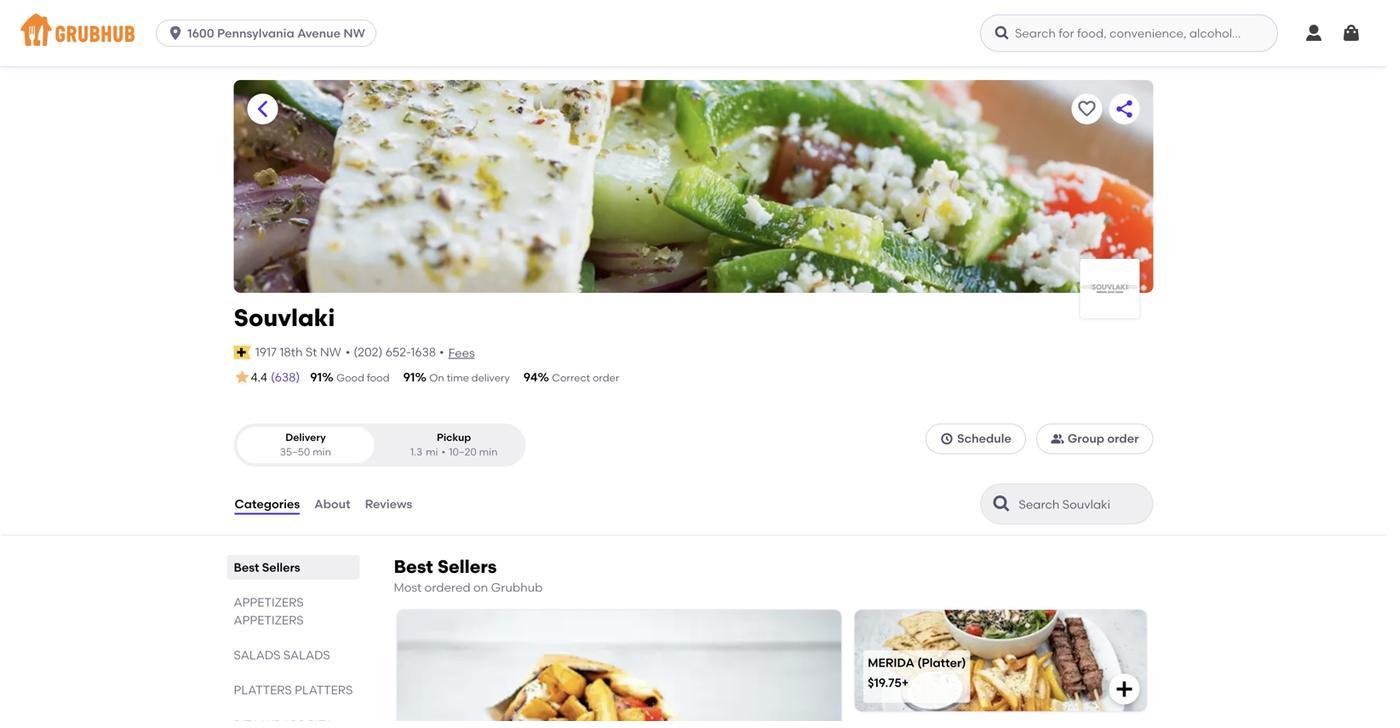 Task type: describe. For each thing, give the bounding box(es) containing it.
+
[[902, 676, 909, 690]]

merida
[[868, 656, 915, 670]]

reviews button
[[364, 474, 413, 535]]

nw for 1917 18th st nw
[[320, 345, 341, 360]]

Search for food, convenience, alcohol... search field
[[981, 14, 1279, 52]]

good
[[337, 372, 365, 384]]

4.4
[[251, 370, 267, 385]]

18th
[[280, 345, 303, 360]]

souvlaki
[[234, 304, 335, 332]]

appetizers appetizers
[[234, 596, 304, 628]]

food
[[367, 372, 390, 384]]

(202)
[[354, 345, 383, 360]]

svg image
[[994, 25, 1011, 42]]

(platter)
[[918, 656, 967, 670]]

about
[[315, 497, 351, 512]]

1917 18th st nw button
[[254, 343, 342, 362]]

group order
[[1068, 432, 1139, 446]]

best for best sellers
[[234, 561, 259, 575]]

reviews
[[365, 497, 413, 512]]

time
[[447, 372, 469, 384]]

search icon image
[[992, 494, 1013, 515]]

652-
[[386, 345, 411, 360]]

fees button
[[448, 344, 476, 363]]

• inside 'pickup 1.3 mi • 10–20 min'
[[442, 446, 446, 458]]

fees
[[449, 346, 475, 361]]

save this restaurant button
[[1072, 94, 1103, 124]]

min inside 'pickup 1.3 mi • 10–20 min'
[[479, 446, 498, 458]]

schedule button
[[926, 424, 1026, 454]]

10–20
[[449, 446, 477, 458]]

best sellers
[[234, 561, 300, 575]]

1600 pennsylvania avenue nw
[[188, 26, 365, 40]]

st
[[306, 345, 317, 360]]

ordered
[[425, 581, 471, 595]]

group
[[1068, 432, 1105, 446]]

Search Souvlaki search field
[[1018, 497, 1148, 513]]

delivery
[[286, 431, 326, 444]]

grubhub
[[491, 581, 543, 595]]

$19.75
[[868, 676, 902, 690]]

1 appetizers from the top
[[234, 596, 304, 610]]

categories button
[[234, 474, 301, 535]]

order for group order
[[1108, 432, 1139, 446]]

nw for 1600 pennsylvania avenue nw
[[344, 26, 365, 40]]



Task type: locate. For each thing, give the bounding box(es) containing it.
91 down st
[[310, 370, 322, 385]]

on
[[474, 581, 488, 595]]

most
[[394, 581, 422, 595]]

order
[[593, 372, 620, 384], [1108, 432, 1139, 446]]

35–50
[[280, 446, 310, 458]]

0 horizontal spatial sellers
[[262, 561, 300, 575]]

sellers for best sellers most ordered on grubhub
[[438, 556, 497, 578]]

2 appetizers from the top
[[234, 613, 304, 628]]

on
[[430, 372, 444, 384]]

salads salads
[[234, 648, 330, 663]]

delivery 35–50 min
[[280, 431, 331, 458]]

0 horizontal spatial min
[[313, 446, 331, 458]]

group order button
[[1037, 424, 1154, 454]]

pickup
[[437, 431, 471, 444]]

0 horizontal spatial nw
[[320, 345, 341, 360]]

schedule
[[958, 432, 1012, 446]]

91 for good food
[[310, 370, 322, 385]]

nw inside the "main navigation" navigation
[[344, 26, 365, 40]]

1 horizontal spatial sellers
[[438, 556, 497, 578]]

sellers up appetizers appetizers
[[262, 561, 300, 575]]

pennsylvania
[[217, 26, 295, 40]]

people icon image
[[1051, 432, 1065, 446]]

1917
[[255, 345, 277, 360]]

subscription pass image
[[234, 346, 251, 359]]

(638)
[[271, 370, 300, 385]]

svg image inside schedule button
[[941, 432, 954, 446]]

1 vertical spatial nw
[[320, 345, 341, 360]]

good food
[[337, 372, 390, 384]]

order for correct order
[[593, 372, 620, 384]]

correct
[[552, 372, 590, 384]]

best up appetizers appetizers
[[234, 561, 259, 575]]

0 horizontal spatial salads
[[234, 648, 281, 663]]

0 horizontal spatial platters
[[234, 683, 292, 698]]

nw
[[344, 26, 365, 40], [320, 345, 341, 360]]

mi
[[426, 446, 438, 458]]

0 horizontal spatial best
[[234, 561, 259, 575]]

• left (202)
[[346, 345, 350, 360]]

salads up platters platters
[[284, 648, 330, 663]]

1600
[[188, 26, 214, 40]]

order right group
[[1108, 432, 1139, 446]]

1638
[[411, 345, 436, 360]]

1917 18th st nw
[[255, 345, 341, 360]]

94
[[524, 370, 538, 385]]

about button
[[314, 474, 351, 535]]

best up most
[[394, 556, 433, 578]]

option group
[[234, 424, 526, 467]]

best sellers most ordered on grubhub
[[394, 556, 543, 595]]

1 horizontal spatial min
[[479, 446, 498, 458]]

sellers up on on the bottom left of page
[[438, 556, 497, 578]]

save this restaurant image
[[1077, 99, 1098, 119]]

appetizers
[[234, 596, 304, 610], [234, 613, 304, 628]]

min right the 10–20
[[479, 446, 498, 458]]

1 horizontal spatial best
[[394, 556, 433, 578]]

1 horizontal spatial platters
[[295, 683, 353, 698]]

platters platters
[[234, 683, 353, 698]]

order right correct
[[593, 372, 620, 384]]

0 vertical spatial nw
[[344, 26, 365, 40]]

best inside best sellers most ordered on grubhub
[[394, 556, 433, 578]]

best
[[394, 556, 433, 578], [234, 561, 259, 575]]

best for best sellers most ordered on grubhub
[[394, 556, 433, 578]]

1 horizontal spatial 91
[[403, 370, 415, 385]]

pickup 1.3 mi • 10–20 min
[[410, 431, 498, 458]]

star icon image
[[234, 369, 251, 386]]

91 for on time delivery
[[403, 370, 415, 385]]

0 horizontal spatial 91
[[310, 370, 322, 385]]

0 vertical spatial appetizers
[[234, 596, 304, 610]]

platters
[[234, 683, 292, 698], [295, 683, 353, 698]]

1 horizontal spatial nw
[[344, 26, 365, 40]]

min down delivery
[[313, 446, 331, 458]]

1600 pennsylvania avenue nw button
[[156, 20, 383, 47]]

0 vertical spatial order
[[593, 372, 620, 384]]

appetizers down the best sellers
[[234, 596, 304, 610]]

1 vertical spatial appetizers
[[234, 613, 304, 628]]

2 min from the left
[[479, 446, 498, 458]]

option group containing delivery 35–50 min
[[234, 424, 526, 467]]

• (202) 652-1638 • fees
[[346, 345, 475, 361]]

main navigation navigation
[[0, 0, 1388, 66]]

1 min from the left
[[313, 446, 331, 458]]

souvlaki logo image
[[1081, 259, 1140, 319]]

min
[[313, 446, 331, 458], [479, 446, 498, 458]]

(202) 652-1638 button
[[354, 344, 436, 361]]

salads
[[234, 648, 281, 663], [284, 648, 330, 663]]

91 down • (202) 652-1638 • fees
[[403, 370, 415, 385]]

• right 1638
[[440, 345, 444, 360]]

nw right st
[[320, 345, 341, 360]]

sellers for best sellers
[[262, 561, 300, 575]]

merida (platter) $19.75 +
[[868, 656, 967, 690]]

caret left icon image
[[253, 99, 273, 119]]

1 platters from the left
[[234, 683, 292, 698]]

min inside delivery 35–50 min
[[313, 446, 331, 458]]

•
[[346, 345, 350, 360], [440, 345, 444, 360], [442, 446, 446, 458]]

• right "mi"
[[442, 446, 446, 458]]

svg image inside 1600 pennsylvania avenue nw button
[[167, 25, 184, 42]]

2 salads from the left
[[284, 648, 330, 663]]

1 91 from the left
[[310, 370, 322, 385]]

1 horizontal spatial order
[[1108, 432, 1139, 446]]

2 91 from the left
[[403, 370, 415, 385]]

svg image
[[1304, 23, 1325, 43], [1342, 23, 1362, 43], [167, 25, 184, 42], [941, 432, 954, 446], [1115, 679, 1135, 700]]

91
[[310, 370, 322, 385], [403, 370, 415, 385]]

salads down appetizers appetizers
[[234, 648, 281, 663]]

sellers
[[438, 556, 497, 578], [262, 561, 300, 575]]

appetizers up the salads salads on the left bottom of the page
[[234, 613, 304, 628]]

order inside button
[[1108, 432, 1139, 446]]

1 vertical spatial order
[[1108, 432, 1139, 446]]

2 platters from the left
[[295, 683, 353, 698]]

delivery
[[472, 372, 510, 384]]

nw right avenue
[[344, 26, 365, 40]]

correct order
[[552, 372, 620, 384]]

1 salads from the left
[[234, 648, 281, 663]]

avenue
[[297, 26, 341, 40]]

sellers inside best sellers most ordered on grubhub
[[438, 556, 497, 578]]

1 horizontal spatial salads
[[284, 648, 330, 663]]

on time delivery
[[430, 372, 510, 384]]

categories
[[235, 497, 300, 512]]

0 horizontal spatial order
[[593, 372, 620, 384]]

share icon image
[[1115, 99, 1135, 119]]

1.3
[[410, 446, 423, 458]]



Task type: vqa. For each thing, say whether or not it's contained in the screenshot.
second 91 from left
yes



